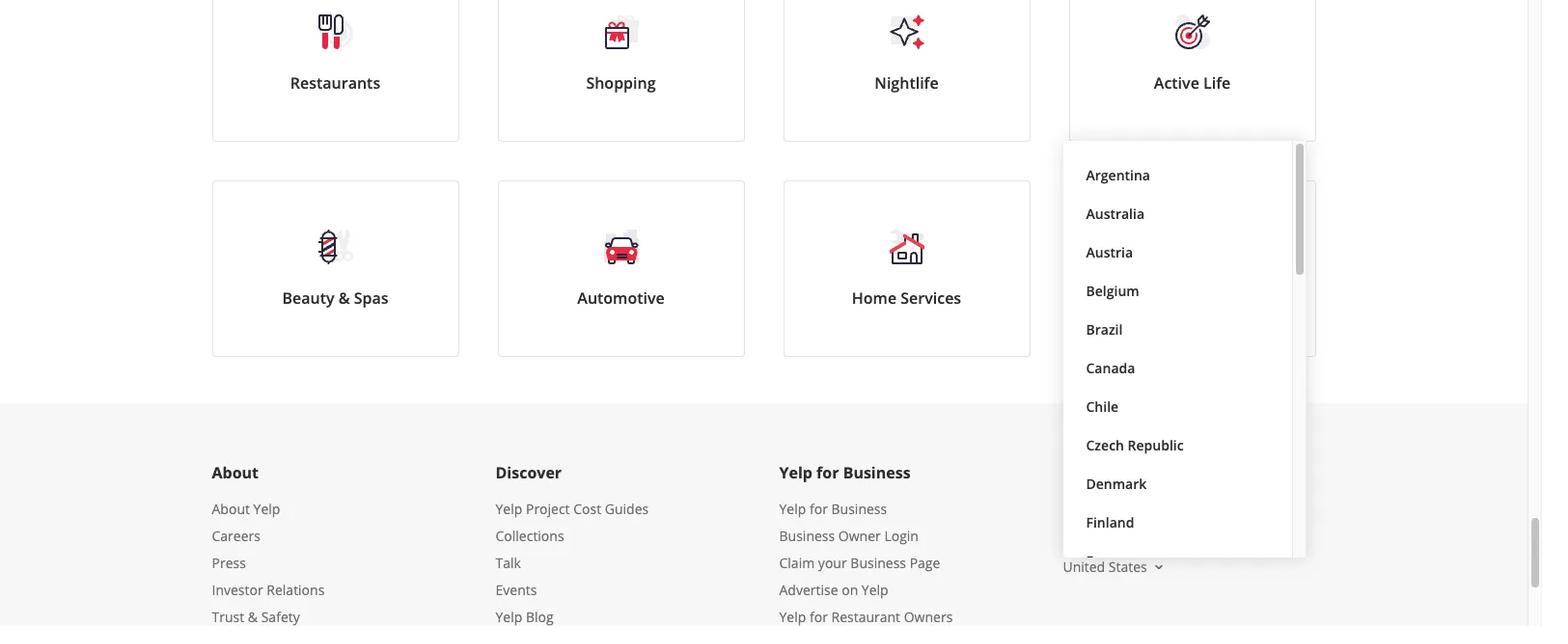 Task type: vqa. For each thing, say whether or not it's contained in the screenshot.
Yelp corresponding to Yelp for Business Business Owner Login Claim your Business Page Advertise on Yelp
yes



Task type: locate. For each thing, give the bounding box(es) containing it.
investor relations link
[[212, 581, 325, 599]]

active
[[1154, 72, 1200, 94]]

shopping link
[[498, 0, 745, 142]]

australia button
[[1079, 195, 1276, 234]]

automotive link
[[498, 180, 745, 357]]

relations
[[267, 581, 325, 599]]

yelp for business business owner login claim your business page advertise on yelp
[[779, 500, 940, 599]]

events link
[[496, 581, 537, 599]]

yelp for yelp project cost guides collections talk events
[[496, 500, 522, 518]]

about
[[212, 462, 259, 484], [212, 500, 250, 518]]

austria button
[[1079, 234, 1276, 272]]

about up the about yelp link
[[212, 462, 259, 484]]

yelp inside the yelp project cost guides collections talk events
[[496, 500, 522, 518]]

argentina button
[[1079, 156, 1276, 195]]

business
[[843, 462, 911, 484], [831, 500, 887, 518], [779, 527, 835, 545], [851, 554, 906, 572]]

0 vertical spatial about
[[212, 462, 259, 484]]

yelp up yelp for business link
[[779, 462, 813, 484]]

login
[[884, 527, 919, 545]]

yelp for yelp for business
[[779, 462, 813, 484]]

yelp up claim
[[779, 500, 806, 518]]

16 chevron down v2 image
[[1151, 560, 1167, 575]]

about for about yelp careers press investor relations
[[212, 500, 250, 518]]

talk
[[496, 554, 521, 572]]

press link
[[212, 554, 246, 572]]

collections
[[496, 527, 564, 545]]

for up business owner login link
[[810, 500, 828, 518]]

denmark
[[1086, 475, 1147, 493]]

page
[[910, 554, 940, 572]]

australia
[[1086, 205, 1145, 223]]

languages
[[1063, 462, 1145, 484]]

for
[[817, 462, 839, 484], [810, 500, 828, 518]]

about up careers link
[[212, 500, 250, 518]]

yelp up careers link
[[253, 500, 280, 518]]

chile
[[1086, 398, 1119, 416]]

guides
[[605, 500, 649, 518]]

events
[[496, 581, 537, 599]]

for up yelp for business link
[[817, 462, 839, 484]]

beauty & spas link
[[212, 180, 459, 357]]

claim your business page link
[[779, 554, 940, 572]]

yelp for business link
[[779, 500, 887, 518]]

czech republic button
[[1079, 427, 1276, 465]]

czech
[[1086, 436, 1124, 455]]

&
[[338, 288, 350, 309]]

yelp inside 'about yelp careers press investor relations'
[[253, 500, 280, 518]]

1 vertical spatial for
[[810, 500, 828, 518]]

active life link
[[1069, 0, 1316, 142]]

shopping
[[586, 72, 656, 94]]

france
[[1086, 552, 1130, 570]]

restaurants
[[290, 72, 380, 94]]

for inside yelp for business business owner login claim your business page advertise on yelp
[[810, 500, 828, 518]]

1 about from the top
[[212, 462, 259, 484]]

careers link
[[212, 527, 261, 545]]

yelp
[[779, 462, 813, 484], [253, 500, 280, 518], [496, 500, 522, 518], [779, 500, 806, 518], [862, 581, 889, 599]]

1 vertical spatial about
[[212, 500, 250, 518]]

0 vertical spatial for
[[817, 462, 839, 484]]

countries
[[1063, 528, 1138, 549]]

beauty & spas
[[282, 288, 389, 309]]

business owner login link
[[779, 527, 919, 545]]

argentina
[[1086, 166, 1150, 184]]

cost
[[573, 500, 601, 518]]

services
[[901, 288, 961, 309]]

on
[[842, 581, 858, 599]]

yelp for yelp for business business owner login claim your business page advertise on yelp
[[779, 500, 806, 518]]

about inside 'about yelp careers press investor relations'
[[212, 500, 250, 518]]

yelp project cost guides link
[[496, 500, 649, 518]]

owner
[[839, 527, 881, 545]]

czech republic
[[1086, 436, 1184, 455]]

yelp up collections
[[496, 500, 522, 518]]

2 about from the top
[[212, 500, 250, 518]]

home services link
[[783, 180, 1030, 357]]

careers
[[212, 527, 261, 545]]

finland button
[[1079, 504, 1276, 542]]

business up claim
[[779, 527, 835, 545]]

investor
[[212, 581, 263, 599]]

states
[[1109, 558, 1147, 576]]

yelp project cost guides collections talk events
[[496, 500, 649, 599]]



Task type: describe. For each thing, give the bounding box(es) containing it.
about yelp careers press investor relations
[[212, 500, 325, 599]]

nightlife link
[[783, 0, 1030, 142]]

yelp right on
[[862, 581, 889, 599]]

beauty
[[282, 288, 334, 309]]

for for yelp for business
[[817, 462, 839, 484]]

belgium button
[[1079, 272, 1276, 311]]

your
[[818, 554, 847, 572]]

claim
[[779, 554, 815, 572]]

france button
[[1079, 542, 1276, 581]]

belgium
[[1086, 282, 1140, 300]]

home services
[[852, 288, 961, 309]]

collections link
[[496, 527, 564, 545]]

automotive
[[577, 288, 665, 309]]

yelp for business
[[779, 462, 911, 484]]

canada button
[[1079, 349, 1276, 388]]

chile button
[[1079, 388, 1276, 427]]

project
[[526, 500, 570, 518]]

about yelp link
[[212, 500, 280, 518]]

united
[[1063, 558, 1105, 576]]

talk link
[[496, 554, 521, 572]]

advertise
[[779, 581, 838, 599]]

business up owner
[[831, 500, 887, 518]]

business down owner
[[851, 554, 906, 572]]

discover
[[496, 462, 562, 484]]

about for about
[[212, 462, 259, 484]]

austria
[[1086, 243, 1133, 262]]

canada
[[1086, 359, 1135, 377]]

for for yelp for business business owner login claim your business page advertise on yelp
[[810, 500, 828, 518]]

nightlife
[[875, 72, 939, 94]]

restaurants link
[[212, 0, 459, 142]]

spas
[[354, 288, 389, 309]]

active life
[[1154, 72, 1231, 94]]

life
[[1204, 72, 1231, 94]]

advertise on yelp link
[[779, 581, 889, 599]]

denmark button
[[1079, 465, 1276, 504]]

finland
[[1086, 513, 1134, 532]]

united states
[[1063, 558, 1147, 576]]

united states button
[[1063, 558, 1167, 576]]

brazil button
[[1079, 311, 1276, 349]]

brazil
[[1086, 320, 1123, 339]]

republic
[[1128, 436, 1184, 455]]

business up yelp for business link
[[843, 462, 911, 484]]

press
[[212, 554, 246, 572]]

home
[[852, 288, 897, 309]]



